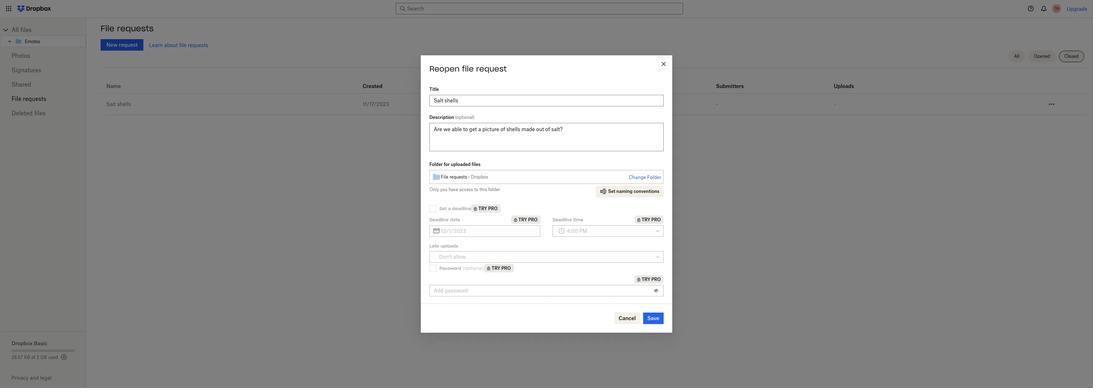 Task type: describe. For each thing, give the bounding box(es) containing it.
created button
[[363, 82, 383, 91]]

files for deleted files
[[34, 110, 46, 117]]

this
[[480, 187, 487, 192]]

name
[[106, 83, 121, 89]]

reopen file request
[[430, 64, 507, 74]]

row containing salt shells
[[101, 94, 1088, 115]]

kb
[[24, 355, 30, 360]]

set naming conventions
[[608, 189, 660, 194]]

set for set a deadline
[[440, 206, 447, 211]]

0 horizontal spatial column header
[[534, 70, 711, 93]]

photos
[[12, 52, 30, 59]]

table containing name
[[101, 70, 1088, 115]]

all button
[[1009, 51, 1026, 62]]

uploaded
[[451, 162, 471, 167]]

11/17/2023
[[363, 101, 389, 107]]

privacy and legal
[[12, 375, 52, 381]]

legal
[[40, 375, 52, 381]]

request
[[476, 64, 507, 74]]

of
[[31, 355, 35, 360]]

optional for description ( optional )
[[457, 115, 473, 120]]

reopen file request dialog
[[421, 55, 672, 333]]

( for description
[[455, 115, 457, 120]]

get more space image
[[60, 353, 68, 362]]

time
[[573, 217, 583, 222]]

description
[[430, 115, 454, 120]]

only
[[430, 187, 439, 192]]

access
[[459, 187, 473, 192]]

save
[[648, 315, 660, 321]]

0 vertical spatial file
[[101, 23, 114, 33]]

files for all files
[[20, 26, 32, 33]]

set for set naming conventions
[[608, 189, 616, 194]]

Add password password field
[[434, 287, 651, 295]]

change folder button
[[629, 173, 661, 182]]

dropbox inside reopen file request dialog
[[471, 174, 488, 180]]

0 horizontal spatial folder
[[430, 162, 443, 167]]

and
[[30, 375, 39, 381]]

deleted
[[12, 110, 33, 117]]

2 - from the left
[[716, 101, 718, 107]]

title
[[430, 87, 439, 92]]

1 cell from the left
[[946, 94, 993, 100]]

cancel button
[[614, 313, 640, 324]]

closed
[[1065, 54, 1079, 59]]

closed button
[[1059, 51, 1085, 62]]

late uploads
[[430, 243, 458, 249]]

password
[[440, 265, 461, 271]]

deleted files
[[12, 110, 46, 117]]

you
[[440, 187, 448, 192]]

cancel
[[619, 315, 636, 321]]

privacy
[[12, 375, 29, 381]]

emotes
[[25, 39, 40, 44]]

requests right about
[[188, 42, 208, 48]]

requests inside 'link'
[[23, 95, 46, 102]]

dropbox logo - go to the homepage image
[[14, 3, 54, 14]]

file inside dialog
[[441, 174, 448, 180]]

late
[[430, 243, 439, 249]]

change
[[629, 174, 646, 180]]

none text field inside reopen file request dialog
[[441, 227, 536, 235]]

a
[[448, 206, 451, 211]]

all files tree
[[1, 24, 86, 47]]

files inside reopen file request dialog
[[472, 162, 481, 167]]

file requests inside 'link'
[[12, 95, 46, 102]]

salt shells
[[106, 101, 131, 107]]

basic
[[34, 340, 47, 346]]

all for all files
[[12, 26, 19, 33]]

change folder
[[629, 174, 661, 180]]

learn
[[149, 42, 163, 48]]

upgrade
[[1067, 6, 1088, 12]]

uploads
[[441, 243, 458, 249]]

folder inside button
[[647, 174, 661, 180]]

gb
[[40, 355, 47, 360]]

deleted files link
[[12, 106, 75, 120]]

row inside table
[[101, 70, 1088, 94]]

0 vertical spatial file
[[179, 42, 187, 48]]



Task type: locate. For each thing, give the bounding box(es) containing it.
0 vertical spatial optional
[[457, 115, 473, 120]]

deadline down a
[[430, 217, 449, 222]]

dropbox up 28.57
[[12, 340, 33, 346]]

1 vertical spatial dropbox
[[12, 340, 33, 346]]

1 vertical spatial files
[[34, 110, 46, 117]]

1 vertical spatial (
[[463, 265, 465, 271]]

file right about
[[179, 42, 187, 48]]

password ( optional )
[[440, 265, 485, 271]]

1 horizontal spatial dropbox
[[471, 174, 488, 180]]

Title text field
[[434, 97, 660, 105]]

1 horizontal spatial files
[[34, 110, 46, 117]]

28.57
[[12, 355, 23, 360]]

1 horizontal spatial (
[[463, 265, 465, 271]]

2 horizontal spatial -
[[834, 101, 836, 107]]

0 horizontal spatial dropbox
[[12, 340, 33, 346]]

) right password
[[483, 265, 485, 271]]

2 vertical spatial file
[[441, 174, 448, 180]]

1 vertical spatial optional
[[465, 265, 483, 271]]

(
[[455, 115, 457, 120], [463, 265, 465, 271]]

0 horizontal spatial files
[[20, 26, 32, 33]]

file requests up learn
[[101, 23, 154, 33]]

file requests
[[101, 23, 154, 33], [12, 95, 46, 102]]

0 horizontal spatial -
[[539, 101, 541, 107]]

optional right password
[[465, 265, 483, 271]]

1 row from the top
[[101, 70, 1088, 94]]

date
[[450, 217, 460, 222]]

try
[[479, 206, 487, 211], [519, 217, 527, 222], [642, 217, 651, 222], [492, 266, 500, 271], [642, 277, 651, 282]]

file
[[101, 23, 114, 33], [12, 95, 21, 102], [441, 174, 448, 180]]

files down file requests 'link'
[[34, 110, 46, 117]]

requests
[[117, 23, 154, 33], [188, 42, 208, 48], [23, 95, 46, 102], [450, 174, 467, 180]]

None text field
[[441, 227, 536, 235]]

0 vertical spatial all
[[12, 26, 19, 33]]

0 vertical spatial set
[[608, 189, 616, 194]]

all
[[12, 26, 19, 33], [1014, 54, 1020, 59]]

1 vertical spatial set
[[440, 206, 447, 211]]

global header element
[[0, 0, 1093, 18]]

naming
[[617, 189, 633, 194]]

-
[[539, 101, 541, 107], [716, 101, 718, 107], [834, 101, 836, 107]]

( right "description"
[[455, 115, 457, 120]]

row containing name
[[101, 70, 1088, 94]]

0 horizontal spatial file
[[12, 95, 21, 102]]

deadline time
[[553, 217, 583, 222]]

created
[[363, 83, 383, 89]]

emotes link
[[15, 37, 79, 46]]

about
[[164, 42, 178, 48]]

deadline left time
[[553, 217, 572, 222]]

folder
[[488, 187, 500, 192]]

conventions
[[634, 189, 660, 194]]

1 horizontal spatial folder
[[647, 174, 661, 180]]

0 horizontal spatial all
[[12, 26, 19, 33]]

file
[[179, 42, 187, 48], [462, 64, 474, 74]]

)
[[473, 115, 475, 120], [483, 265, 485, 271]]

folder left for
[[430, 162, 443, 167]]

1 vertical spatial file
[[462, 64, 474, 74]]

file requests link
[[12, 92, 75, 106]]

1 vertical spatial folder
[[647, 174, 661, 180]]

folder for uploaded files
[[430, 162, 481, 167]]

2 horizontal spatial files
[[472, 162, 481, 167]]

0 vertical spatial files
[[20, 26, 32, 33]]

to
[[474, 187, 478, 192]]

1 vertical spatial file
[[12, 95, 21, 102]]

shared
[[12, 81, 31, 88]]

set left naming
[[608, 189, 616, 194]]

privacy and legal link
[[12, 375, 86, 381]]

0 horizontal spatial )
[[473, 115, 475, 120]]

optional
[[457, 115, 473, 120], [465, 265, 483, 271]]

opened button
[[1028, 51, 1056, 62]]

shared link
[[12, 77, 75, 92]]

photos link
[[12, 49, 75, 63]]

cell
[[946, 94, 993, 100], [993, 94, 1040, 100]]

files right uploaded
[[472, 162, 481, 167]]

0 horizontal spatial (
[[455, 115, 457, 120]]

all left opened at right
[[1014, 54, 1020, 59]]

) for description ( optional )
[[473, 115, 475, 120]]

0 horizontal spatial file requests
[[12, 95, 46, 102]]

0 horizontal spatial set
[[440, 206, 447, 211]]

set left a
[[440, 206, 447, 211]]

requests left •
[[450, 174, 467, 180]]

pro trial element
[[471, 205, 501, 213], [511, 216, 541, 224], [635, 216, 664, 224], [485, 264, 514, 272], [635, 275, 664, 284]]

file inside dialog
[[462, 64, 474, 74]]

1 horizontal spatial -
[[716, 101, 718, 107]]

1 deadline from the left
[[430, 217, 449, 222]]

file right reopen in the left of the page
[[462, 64, 474, 74]]

file inside 'link'
[[12, 95, 21, 102]]

deadline date
[[430, 217, 460, 222]]

column header
[[534, 70, 711, 93], [716, 73, 745, 91], [834, 73, 863, 91]]

requests up learn
[[117, 23, 154, 33]]

salt
[[106, 101, 116, 107]]

files
[[20, 26, 32, 33], [34, 110, 46, 117], [472, 162, 481, 167]]

2 cell from the left
[[993, 94, 1040, 100]]

0 vertical spatial folder
[[430, 162, 443, 167]]

1 vertical spatial file requests
[[12, 95, 46, 102]]

0 vertical spatial (
[[455, 115, 457, 120]]

folder up conventions
[[647, 174, 661, 180]]

pro
[[488, 206, 498, 211], [528, 217, 538, 222], [652, 217, 661, 222], [502, 266, 511, 271], [652, 277, 661, 282]]

1 horizontal spatial file
[[462, 64, 474, 74]]

2
[[37, 355, 39, 360]]

1 horizontal spatial set
[[608, 189, 616, 194]]

1 horizontal spatial file requests
[[101, 23, 154, 33]]

28.57 kb of 2 gb used
[[12, 355, 58, 360]]

dropbox basic
[[12, 340, 47, 346]]

requests up deleted files
[[23, 95, 46, 102]]

deadline
[[452, 206, 471, 211]]

) right "description"
[[473, 115, 475, 120]]

deadline for deadline date
[[430, 217, 449, 222]]

Add any extra details about the request text field
[[430, 123, 664, 151]]

0 vertical spatial dropbox
[[471, 174, 488, 180]]

file requests • dropbox
[[441, 174, 488, 180]]

shells
[[117, 101, 131, 107]]

( for password
[[463, 265, 465, 271]]

all up photos
[[12, 26, 19, 33]]

optional for password ( optional )
[[465, 265, 483, 271]]

3 - from the left
[[834, 101, 836, 107]]

set a deadline
[[440, 206, 471, 211]]

signatures link
[[12, 63, 75, 77]]

try pro
[[479, 206, 498, 211], [519, 217, 538, 222], [642, 217, 661, 222], [492, 266, 511, 271], [642, 277, 661, 282]]

for
[[444, 162, 450, 167]]

1 horizontal spatial deadline
[[553, 217, 572, 222]]

learn about file requests
[[149, 42, 208, 48]]

upgrade link
[[1067, 6, 1088, 12]]

1 horizontal spatial )
[[483, 265, 485, 271]]

2 horizontal spatial column header
[[834, 73, 863, 91]]

) for password ( optional )
[[483, 265, 485, 271]]

1 - from the left
[[539, 101, 541, 107]]

file requests up deleted files
[[12, 95, 46, 102]]

learn about file requests link
[[149, 42, 208, 48]]

files inside "tree"
[[20, 26, 32, 33]]

optional right "description"
[[457, 115, 473, 120]]

all files
[[12, 26, 32, 33]]

requests inside reopen file request dialog
[[450, 174, 467, 180]]

signatures
[[12, 66, 41, 74]]

used
[[48, 355, 58, 360]]

( right password
[[463, 265, 465, 271]]

1 horizontal spatial all
[[1014, 54, 1020, 59]]

deadline for deadline time
[[553, 217, 572, 222]]

save button
[[643, 313, 664, 324]]

all inside "tree"
[[12, 26, 19, 33]]

folder
[[430, 162, 443, 167], [647, 174, 661, 180]]

0 vertical spatial )
[[473, 115, 475, 120]]

all inside button
[[1014, 54, 1020, 59]]

0 horizontal spatial file
[[179, 42, 187, 48]]

all files link
[[12, 24, 86, 36]]

•
[[468, 174, 470, 180]]

2 horizontal spatial file
[[441, 174, 448, 180]]

opened
[[1034, 54, 1050, 59]]

have
[[449, 187, 458, 192]]

description ( optional )
[[430, 115, 475, 120]]

2 row from the top
[[101, 94, 1088, 115]]

table
[[101, 70, 1088, 115]]

2 vertical spatial files
[[472, 162, 481, 167]]

0 horizontal spatial deadline
[[430, 217, 449, 222]]

1 horizontal spatial column header
[[716, 73, 745, 91]]

files up emotes
[[20, 26, 32, 33]]

1 vertical spatial )
[[483, 265, 485, 271]]

dropbox right •
[[471, 174, 488, 180]]

2 deadline from the left
[[553, 217, 572, 222]]

only you have access to this folder
[[430, 187, 500, 192]]

row
[[101, 70, 1088, 94], [101, 94, 1088, 115]]

set
[[608, 189, 616, 194], [440, 206, 447, 211]]

1 horizontal spatial file
[[101, 23, 114, 33]]

reopen
[[430, 64, 460, 74]]

all for all
[[1014, 54, 1020, 59]]

dropbox
[[471, 174, 488, 180], [12, 340, 33, 346]]

1 vertical spatial all
[[1014, 54, 1020, 59]]

set naming conventions button
[[596, 186, 664, 197]]

deadline
[[430, 217, 449, 222], [553, 217, 572, 222]]

set inside 'button'
[[608, 189, 616, 194]]

0 vertical spatial file requests
[[101, 23, 154, 33]]



Task type: vqa. For each thing, say whether or not it's contained in the screenshot.
ROW
yes



